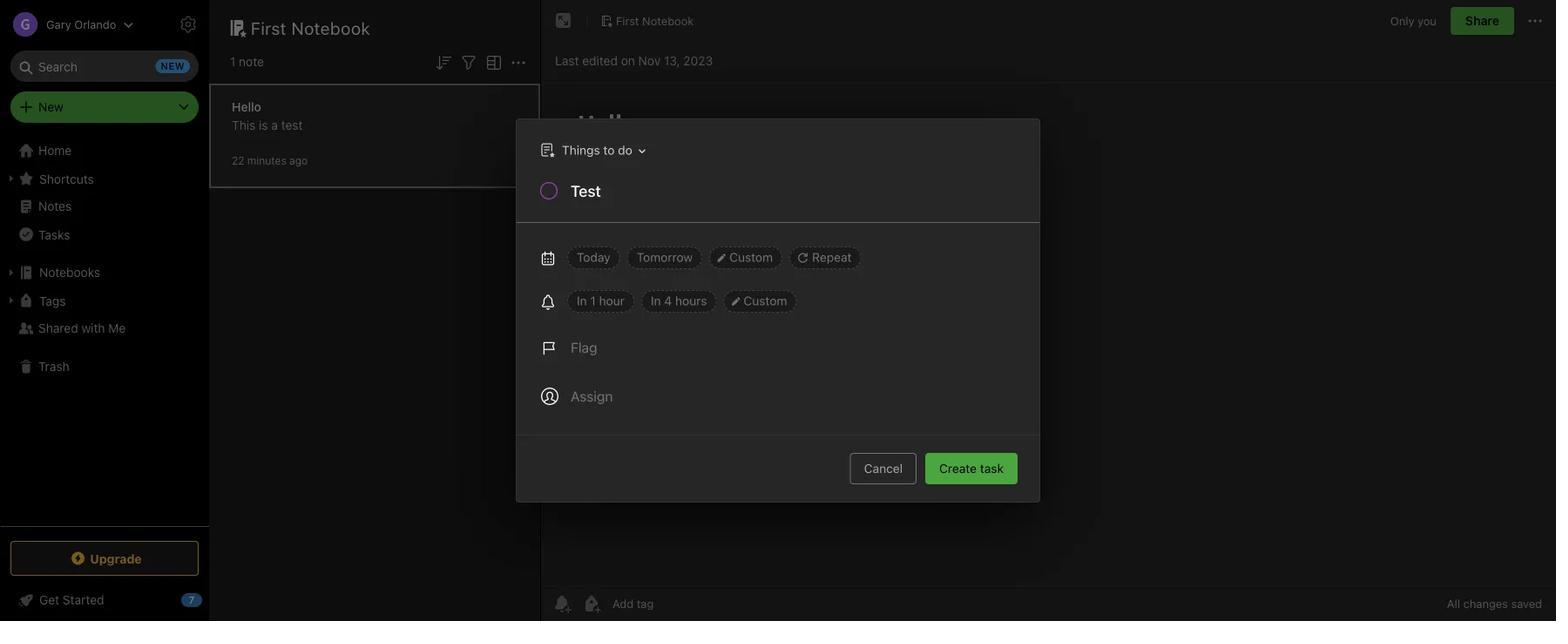 Task type: describe. For each thing, give the bounding box(es) containing it.
trash
[[38, 360, 69, 374]]

new
[[38, 100, 63, 114]]

shared with me link
[[0, 315, 208, 343]]

Go to note or move task field
[[532, 138, 652, 163]]

create
[[940, 461, 977, 476]]

me
[[108, 321, 126, 336]]

upgrade button
[[10, 541, 199, 576]]

1 things to do button from the left
[[532, 138, 652, 163]]

notes link
[[0, 193, 208, 220]]

note window element
[[541, 0, 1557, 621]]

trash link
[[0, 353, 208, 381]]

today
[[577, 250, 611, 265]]

things to do
[[562, 143, 633, 157]]

repeat button
[[790, 247, 862, 269]]

you
[[1418, 14, 1437, 27]]

minutes
[[247, 155, 286, 167]]

notebook inside button
[[642, 14, 694, 27]]

tomorrow
[[637, 250, 693, 265]]

today button
[[567, 247, 620, 269]]

tags button
[[0, 287, 208, 315]]

tasks
[[38, 227, 70, 242]]

flag
[[571, 339, 597, 356]]

is
[[259, 118, 268, 132]]

share
[[1466, 14, 1500, 28]]

hello this is a test
[[232, 100, 303, 132]]

custom for tomorrow
[[730, 250, 773, 265]]

custom for in 4 hours
[[744, 294, 787, 308]]

with
[[81, 321, 105, 336]]

shared
[[38, 321, 78, 336]]

home link
[[0, 137, 209, 165]]

custom button for in 4 hours
[[724, 290, 797, 313]]

first notebook button
[[594, 9, 700, 33]]

assign
[[571, 388, 613, 405]]

add a reminder image
[[552, 594, 573, 614]]

only you
[[1391, 14, 1437, 27]]

2023
[[684, 54, 713, 68]]

shared with me
[[38, 321, 126, 336]]

only
[[1391, 14, 1415, 27]]

add tag image
[[581, 594, 602, 614]]

tomorrow button
[[627, 247, 703, 269]]

13,
[[664, 54, 680, 68]]

upgrade
[[90, 551, 142, 566]]

shortcuts
[[39, 171, 94, 186]]

settings image
[[178, 14, 199, 35]]

22 minutes ago
[[232, 155, 308, 167]]

1 note
[[230, 54, 264, 69]]

tasks button
[[0, 220, 208, 248]]

expand notebooks image
[[4, 266, 18, 280]]

last
[[555, 54, 579, 68]]

flag button
[[531, 327, 608, 369]]

in for in 4 hours
[[651, 294, 661, 308]]

saved
[[1512, 597, 1543, 611]]

Note Editor text field
[[541, 84, 1557, 586]]

0 horizontal spatial notebook
[[291, 17, 371, 38]]

notebooks link
[[0, 259, 208, 287]]



Task type: vqa. For each thing, say whether or not it's contained in the screenshot.
Tomorrow
yes



Task type: locate. For each thing, give the bounding box(es) containing it.
1 vertical spatial 1
[[590, 294, 596, 308]]

edited
[[582, 54, 618, 68]]

0 vertical spatial 1
[[230, 54, 236, 69]]

in 1 hour button
[[567, 290, 634, 313]]

to
[[604, 143, 615, 157]]

in for in 1 hour
[[577, 294, 587, 308]]

create task
[[940, 461, 1004, 476]]

4
[[664, 294, 672, 308]]

in 4 hours
[[651, 294, 707, 308]]

0 horizontal spatial first notebook
[[251, 17, 371, 38]]

ago
[[289, 155, 308, 167]]

custom
[[730, 250, 773, 265], [744, 294, 787, 308]]

custom button left repeat button
[[710, 247, 783, 269]]

all changes saved
[[1448, 597, 1543, 611]]

hour
[[599, 294, 625, 308]]

in left hour
[[577, 294, 587, 308]]

all
[[1448, 597, 1461, 611]]

hours
[[675, 294, 707, 308]]

first notebook up 'note'
[[251, 17, 371, 38]]

custom right hours
[[744, 294, 787, 308]]

in 1 hour
[[577, 294, 625, 308]]

things to do button
[[532, 138, 652, 163], [536, 138, 652, 163]]

1 vertical spatial custom
[[744, 294, 787, 308]]

new button
[[10, 92, 199, 123]]

Search text field
[[23, 51, 187, 82]]

1 left hour
[[590, 294, 596, 308]]

expand tags image
[[4, 294, 18, 308]]

22
[[232, 155, 244, 167]]

custom button for tomorrow
[[710, 247, 783, 269]]

cancel button
[[850, 453, 917, 485]]

do
[[618, 143, 633, 157]]

first up 'note'
[[251, 17, 287, 38]]

notebooks
[[39, 265, 100, 280]]

notes
[[38, 199, 72, 214]]

share button
[[1451, 7, 1515, 35]]

in
[[577, 294, 587, 308], [651, 294, 661, 308]]

note
[[239, 54, 264, 69]]

first
[[616, 14, 639, 27], [251, 17, 287, 38]]

hello
[[232, 100, 261, 114]]

shortcuts button
[[0, 165, 208, 193]]

nov
[[639, 54, 661, 68]]

1
[[230, 54, 236, 69], [590, 294, 596, 308]]

2 things to do button from the left
[[536, 138, 652, 163]]

task
[[980, 461, 1004, 476]]

1 horizontal spatial in
[[651, 294, 661, 308]]

last edited on nov 13, 2023
[[555, 54, 713, 68]]

1 vertical spatial custom button
[[724, 290, 797, 313]]

assign button
[[531, 376, 623, 417]]

things
[[562, 143, 600, 157]]

1 inside button
[[590, 294, 596, 308]]

notebook
[[642, 14, 694, 27], [291, 17, 371, 38]]

first inside button
[[616, 14, 639, 27]]

0 vertical spatial custom button
[[710, 247, 783, 269]]

0 horizontal spatial in
[[577, 294, 587, 308]]

first notebook
[[616, 14, 694, 27], [251, 17, 371, 38]]

in 4 hours button
[[641, 290, 717, 313]]

1 in from the left
[[577, 294, 587, 308]]

1 horizontal spatial 1
[[590, 294, 596, 308]]

1 horizontal spatial notebook
[[642, 14, 694, 27]]

expand note image
[[553, 10, 574, 31]]

Enter task text field
[[569, 180, 1019, 206]]

test
[[281, 118, 303, 132]]

0 horizontal spatial 1
[[230, 54, 236, 69]]

create task button
[[926, 453, 1018, 485]]

this
[[232, 118, 256, 132]]

custom left repeat button
[[730, 250, 773, 265]]

tree containing home
[[0, 137, 209, 526]]

a
[[271, 118, 278, 132]]

1 left 'note'
[[230, 54, 236, 69]]

in left 4
[[651, 294, 661, 308]]

first up the on
[[616, 14, 639, 27]]

custom button right hours
[[724, 290, 797, 313]]

first notebook inside button
[[616, 14, 694, 27]]

first notebook up nov
[[616, 14, 694, 27]]

None search field
[[23, 51, 187, 82]]

on
[[621, 54, 635, 68]]

0 horizontal spatial first
[[251, 17, 287, 38]]

1 horizontal spatial first
[[616, 14, 639, 27]]

changes
[[1464, 597, 1509, 611]]

custom button
[[710, 247, 783, 269], [724, 290, 797, 313]]

cancel
[[864, 461, 903, 476]]

0 vertical spatial custom
[[730, 250, 773, 265]]

tree
[[0, 137, 209, 526]]

tags
[[39, 293, 66, 308]]

1 horizontal spatial first notebook
[[616, 14, 694, 27]]

repeat
[[812, 250, 852, 265]]

2 in from the left
[[651, 294, 661, 308]]

home
[[38, 143, 72, 158]]



